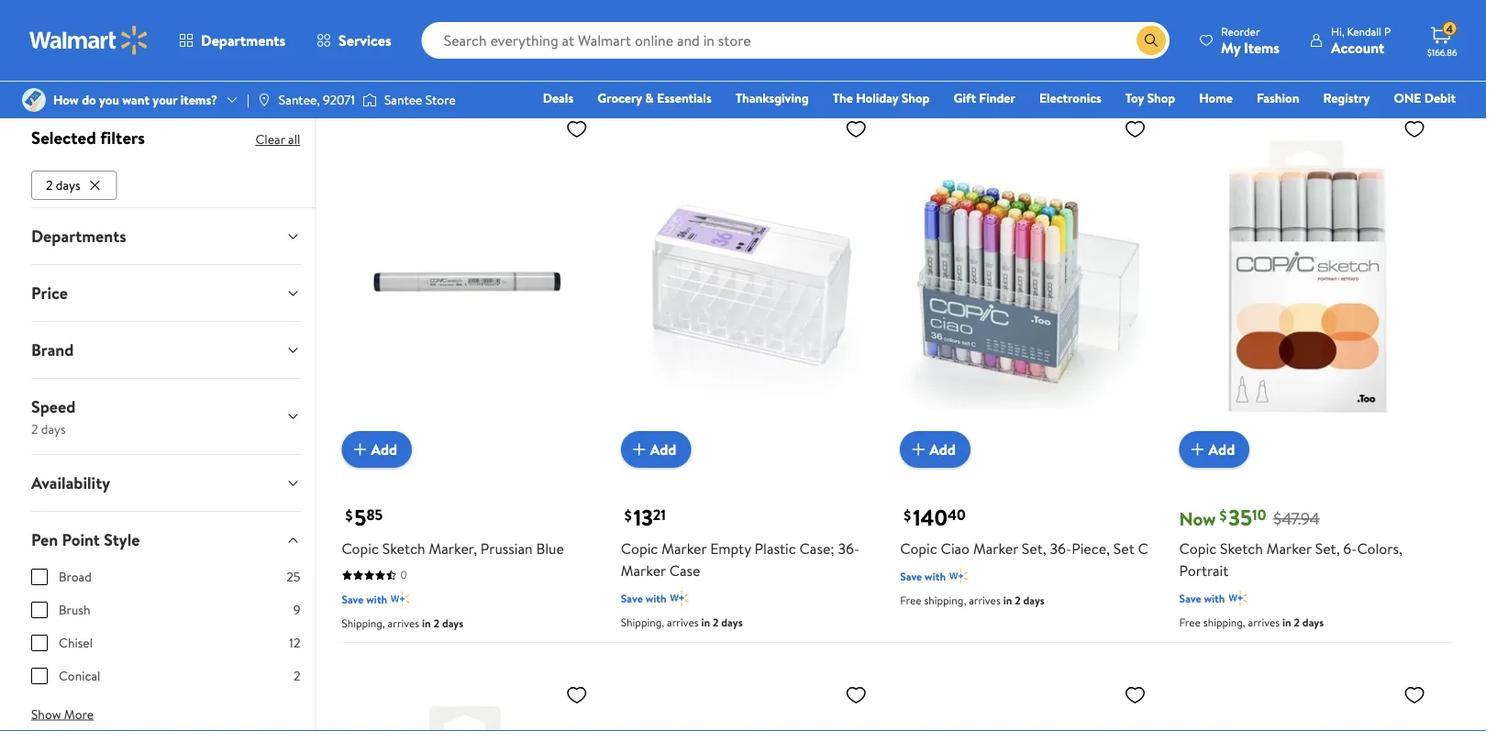 Task type: locate. For each thing, give the bounding box(es) containing it.
2 down copic marker empty plastic case; 36- marker case
[[713, 615, 719, 630]]

shipping, arrives in 2 days down walmart plus icon
[[342, 616, 464, 631]]

2 $ from the left
[[625, 505, 632, 525]]

portrait
[[1180, 561, 1229, 581]]

4 copic from the left
[[1180, 539, 1217, 559]]

2 days
[[46, 176, 80, 194]]

filters
[[100, 126, 145, 150]]

free shipping, arrives in 2 days for 140
[[901, 593, 1045, 608]]

3 add from the left
[[930, 439, 956, 459]]

1 horizontal spatial free
[[1180, 615, 1201, 630]]

point
[[62, 528, 100, 551]]

days
[[449, 50, 470, 65], [56, 176, 80, 194], [41, 420, 66, 438], [1024, 593, 1045, 608], [722, 615, 743, 630], [1303, 615, 1325, 630], [442, 616, 464, 631]]

1 shop from the left
[[902, 89, 930, 107]]

0 vertical spatial shipping,
[[925, 593, 967, 608]]

copic ciao marker set, 6-colors, portrait image
[[342, 676, 596, 732]]

2 inside speed 2 days
[[31, 420, 38, 438]]

shipping, for 140
[[925, 593, 967, 608]]

add to favorites list, copic classic marker set, 72-piece set, a image
[[846, 684, 868, 707]]

in down now $ 35 10 $47.94 copic sketch marker set, 6-colors, portrait
[[1283, 615, 1292, 630]]

add up 21
[[651, 439, 677, 459]]

1 horizontal spatial  image
[[362, 91, 377, 109]]

free for 140
[[901, 593, 922, 608]]

arrives
[[388, 50, 420, 65], [969, 593, 1001, 608], [667, 615, 699, 630], [1249, 615, 1281, 630], [388, 616, 420, 631]]

marker left the case
[[621, 561, 666, 581]]

 image right 92071
[[362, 91, 377, 109]]

0 horizontal spatial  image
[[257, 93, 272, 107]]

2 days button
[[31, 170, 117, 200]]

35
[[1229, 502, 1253, 533]]

save down 140 on the bottom
[[901, 568, 923, 584]]

services
[[339, 30, 392, 50]]

walmart+ link
[[1394, 114, 1465, 134]]

now
[[1180, 506, 1217, 531]]

walmart plus image down now $ 35 10 $47.94 copic sketch marker set, 6-colors, portrait
[[1229, 589, 1248, 607]]

walmart plus image up the shipping, arrives in 3+ days
[[391, 24, 410, 42]]

1 horizontal spatial add to cart image
[[629, 439, 651, 461]]

in down copic sketch marker, prussian blue
[[422, 616, 431, 631]]

electronics link
[[1032, 88, 1110, 108]]

registry
[[1324, 89, 1371, 107]]

1 36- from the left
[[838, 539, 860, 559]]

save down the portrait
[[1180, 590, 1202, 606]]

days down copic marker empty plastic case; 36- marker case
[[722, 615, 743, 630]]

1 vertical spatial shipping,
[[1204, 615, 1246, 630]]

copic for 5
[[342, 539, 379, 559]]

free shipping, arrives in 2 days down ciao
[[901, 593, 1045, 608]]

$ left 13
[[625, 505, 632, 525]]

2 36- from the left
[[1051, 539, 1072, 559]]

sketch inside now $ 35 10 $47.94 copic sketch marker set, 6-colors, portrait
[[1221, 539, 1264, 559]]

2
[[46, 176, 53, 194], [31, 420, 38, 438], [1015, 593, 1021, 608], [713, 615, 719, 630], [1295, 615, 1301, 630], [434, 616, 440, 631], [294, 667, 301, 685]]

account
[[1332, 37, 1385, 57]]

shipping, arrives in 2 days
[[621, 615, 743, 630], [342, 616, 464, 631]]

$ inside $ 13 21
[[625, 505, 632, 525]]

0 vertical spatial departments
[[201, 30, 286, 50]]

add up "40"
[[930, 439, 956, 459]]

gift finder
[[954, 89, 1016, 107]]

set,
[[1022, 539, 1047, 559], [1316, 539, 1341, 559]]

0 horizontal spatial sketch
[[383, 539, 426, 559]]

grocery & essentials
[[598, 89, 712, 107]]

shipping, arrives in 2 days down the case
[[621, 615, 743, 630]]

arrives down ciao
[[969, 593, 1001, 608]]

add to cart image up 85
[[349, 439, 371, 461]]

days up copic ciao artist marker set, 12-colors, basic image
[[1303, 615, 1325, 630]]

departments up |
[[201, 30, 286, 50]]

add to cart image
[[349, 439, 371, 461], [629, 439, 651, 461], [1187, 439, 1209, 461]]

$ 5 85
[[345, 502, 383, 533]]

copic down 5
[[342, 539, 379, 559]]

in down "copic ciao marker set, 36-piece, set c"
[[1004, 593, 1013, 608]]

show
[[31, 706, 61, 723]]

$ inside $ 140 40
[[904, 505, 912, 525]]

1 horizontal spatial free shipping, arrives in 2 days
[[1180, 615, 1325, 630]]

2 inside the "pen point style" group
[[294, 667, 301, 685]]

copic classic marker set, 72-piece set, a image
[[621, 676, 875, 732]]

13
[[634, 502, 653, 533]]

$ left 140 on the bottom
[[904, 505, 912, 525]]

0 horizontal spatial departments
[[31, 225, 126, 248]]

pen point style group
[[31, 568, 301, 700]]

add button up 85
[[342, 431, 412, 468]]

availability
[[31, 471, 110, 494]]

add button for 140
[[901, 431, 971, 468]]

toy shop
[[1126, 89, 1176, 107]]

0 horizontal spatial set,
[[1022, 539, 1047, 559]]

you
[[99, 91, 119, 109]]

free shipping, arrives in 2 days down the portrait
[[1180, 615, 1325, 630]]

&
[[646, 89, 654, 107]]

$ for 140
[[904, 505, 912, 525]]

save for 13
[[621, 590, 643, 606]]

add to cart image up 13
[[629, 439, 651, 461]]

1 vertical spatial free
[[1180, 615, 1201, 630]]

3 $ from the left
[[904, 505, 912, 525]]

shop right toy
[[1148, 89, 1176, 107]]

in left 3+
[[422, 50, 431, 65]]

set, inside now $ 35 10 $47.94 copic sketch marker set, 6-colors, portrait
[[1316, 539, 1341, 559]]

0 horizontal spatial shop
[[902, 89, 930, 107]]

copic down 13
[[621, 539, 658, 559]]

2 copic from the left
[[621, 539, 658, 559]]

save with down the portrait
[[1180, 590, 1226, 606]]

0 horizontal spatial add to cart image
[[349, 439, 371, 461]]

save down 13
[[621, 590, 643, 606]]

days down copic sketch marker, prussian blue
[[442, 616, 464, 631]]

free shipping, arrives in 2 days
[[901, 593, 1045, 608], [1180, 615, 1325, 630]]

0 vertical spatial free
[[901, 593, 922, 608]]

free down 140 on the bottom
[[901, 593, 922, 608]]

1 $ from the left
[[345, 505, 353, 525]]

add
[[371, 439, 397, 459], [651, 439, 677, 459], [930, 439, 956, 459], [1209, 439, 1236, 459]]

2 down now $ 35 10 $47.94 copic sketch marker set, 6-colors, portrait
[[1295, 615, 1301, 630]]

with down the portrait
[[1205, 590, 1226, 606]]

free down the portrait
[[1180, 615, 1201, 630]]

walmart plus image down ciao
[[950, 567, 968, 585]]

36-
[[838, 539, 860, 559], [1051, 539, 1072, 559]]

store
[[426, 91, 456, 109]]

2 horizontal spatial add to cart image
[[1187, 439, 1209, 461]]

departments button
[[17, 208, 315, 264]]

arrives down now $ 35 10 $47.94 copic sketch marker set, 6-colors, portrait
[[1249, 615, 1281, 630]]

add up 35
[[1209, 439, 1236, 459]]

with down ciao
[[925, 568, 946, 584]]

Walmart Site-Wide search field
[[422, 22, 1170, 59]]

walmart plus image down the case
[[671, 589, 689, 607]]

1 copic from the left
[[342, 539, 379, 559]]

finder
[[980, 89, 1016, 107]]

36- left "set"
[[1051, 539, 1072, 559]]

copic down 140 on the bottom
[[901, 539, 938, 559]]

2 inside button
[[46, 176, 53, 194]]

2 add from the left
[[651, 439, 677, 459]]

kendall
[[1348, 23, 1382, 39]]

set, left 6- on the right bottom of the page
[[1316, 539, 1341, 559]]

$ left 35
[[1220, 505, 1228, 525]]

clear
[[256, 130, 285, 148]]

1 horizontal spatial 36-
[[1051, 539, 1072, 559]]

add button up now
[[1180, 431, 1250, 468]]

2 down speed
[[31, 420, 38, 438]]

holiday
[[857, 89, 899, 107]]

save with down ciao
[[901, 568, 946, 584]]

copic for 140
[[901, 539, 938, 559]]

departments
[[201, 30, 286, 50], [31, 225, 126, 248]]

sketch down 35
[[1221, 539, 1264, 559]]

speed
[[31, 395, 76, 418]]

price
[[31, 281, 68, 304]]

in down copic marker empty plastic case; 36- marker case
[[702, 615, 711, 630]]

$ for 5
[[345, 505, 353, 525]]

 image right |
[[257, 93, 272, 107]]

set, left piece,
[[1022, 539, 1047, 559]]

$ left 5
[[345, 505, 353, 525]]

36- right case;
[[838, 539, 860, 559]]

pen point style tab
[[17, 512, 315, 568]]

2 add to cart image from the left
[[629, 439, 651, 461]]

shop right holiday
[[902, 89, 930, 107]]

copic up the portrait
[[1180, 539, 1217, 559]]

how
[[53, 91, 79, 109]]

$ 13 21
[[625, 502, 666, 533]]

marker
[[662, 539, 707, 559], [974, 539, 1019, 559], [1267, 539, 1312, 559], [621, 561, 666, 581]]

1 horizontal spatial sketch
[[1221, 539, 1264, 559]]

the
[[833, 89, 853, 107]]

1 horizontal spatial set,
[[1316, 539, 1341, 559]]

$ for 13
[[625, 505, 632, 525]]

save with down 13
[[621, 590, 667, 606]]

 image
[[362, 91, 377, 109], [257, 93, 272, 107]]

conical
[[59, 667, 100, 685]]

style
[[104, 528, 140, 551]]

add to cart image up now
[[1187, 439, 1209, 461]]

save with for 140
[[901, 568, 946, 584]]

0 horizontal spatial shipping,
[[925, 593, 967, 608]]

save with
[[342, 25, 388, 41], [901, 568, 946, 584], [621, 590, 667, 606], [1180, 590, 1226, 606], [342, 591, 388, 607]]

days down speed
[[41, 420, 66, 438]]

days inside speed 2 days
[[41, 420, 66, 438]]

add button for 5
[[342, 431, 412, 468]]

3 add button from the left
[[901, 431, 971, 468]]

add to favorites list, copic ciao marker set, 6-colors, portrait image
[[566, 684, 588, 707]]

2 set, from the left
[[1316, 539, 1341, 559]]

$ inside "$ 5 85"
[[345, 505, 353, 525]]

departments inside dropdown button
[[31, 225, 126, 248]]

copic ciao marker set, 36-piece, set c image
[[901, 110, 1154, 453]]

save up the shipping, arrives in 3+ days
[[342, 25, 364, 41]]

10
[[1253, 505, 1267, 525]]

sketch up 0
[[383, 539, 426, 559]]

4 $ from the left
[[1220, 505, 1228, 525]]

add up 85
[[371, 439, 397, 459]]

clear all
[[256, 130, 301, 148]]

days right 3+
[[449, 50, 470, 65]]

marker down $47.94 on the right bottom of page
[[1267, 539, 1312, 559]]

6-
[[1344, 539, 1358, 559]]

shipping,
[[342, 50, 385, 65], [621, 615, 665, 630], [342, 616, 385, 631]]

arrives down walmart plus icon
[[388, 616, 420, 631]]

 image
[[22, 88, 46, 112]]

with down $ 13 21
[[646, 590, 667, 606]]

reorder my items
[[1222, 23, 1280, 57]]

1 add from the left
[[371, 439, 397, 459]]

save
[[342, 25, 364, 41], [901, 568, 923, 584], [621, 590, 643, 606], [1180, 590, 1202, 606], [342, 591, 364, 607]]

1 horizontal spatial departments
[[201, 30, 286, 50]]

walmart plus image
[[391, 24, 410, 42], [950, 567, 968, 585], [671, 589, 689, 607], [1229, 589, 1248, 607]]

days down selected
[[56, 176, 80, 194]]

21
[[653, 505, 666, 525]]

1 vertical spatial free shipping, arrives in 2 days
[[1180, 615, 1325, 630]]

the holiday shop link
[[825, 88, 939, 108]]

departments down 2 days button
[[31, 225, 126, 248]]

$ inside now $ 35 10 $47.94 copic sketch marker set, 6-colors, portrait
[[1220, 505, 1228, 525]]

copic inside copic marker empty plastic case; 36- marker case
[[621, 539, 658, 559]]

copic sketch marker set, 6-colors, portrait image
[[1180, 110, 1434, 453]]

santee,
[[279, 91, 320, 109]]

departments tab
[[17, 208, 315, 264]]

None checkbox
[[31, 602, 48, 618]]

0 horizontal spatial free
[[901, 593, 922, 608]]

2 add button from the left
[[621, 431, 692, 468]]

3 copic from the left
[[901, 539, 938, 559]]

add button up $ 140 40 in the right of the page
[[901, 431, 971, 468]]

shipping, down ciao
[[925, 593, 967, 608]]

essentials
[[657, 89, 712, 107]]

brand tab
[[17, 322, 315, 378]]

2 down selected
[[46, 176, 53, 194]]

1 horizontal spatial shipping,
[[1204, 615, 1246, 630]]

0 horizontal spatial 36-
[[838, 539, 860, 559]]

1 add button from the left
[[342, 431, 412, 468]]

one debit walmart+
[[1395, 89, 1457, 133]]

shipping,
[[925, 593, 967, 608], [1204, 615, 1246, 630]]

add to favorites list, copic sketch marker, prussian blue image
[[566, 118, 588, 141]]

add button
[[342, 431, 412, 468], [621, 431, 692, 468], [901, 431, 971, 468], [1180, 431, 1250, 468]]

brush
[[59, 601, 90, 619]]

walmart plus image for 13
[[671, 589, 689, 607]]

thanksgiving link
[[728, 88, 818, 108]]

with
[[367, 25, 388, 41], [925, 568, 946, 584], [646, 590, 667, 606], [1205, 590, 1226, 606], [367, 591, 388, 607]]

0 horizontal spatial free shipping, arrives in 2 days
[[901, 593, 1045, 608]]

walmart plus image for $47.94
[[1229, 589, 1248, 607]]

1 vertical spatial departments
[[31, 225, 126, 248]]

4
[[1447, 21, 1454, 36]]

none checkbox inside the "pen point style" group
[[31, 602, 48, 618]]

2 down 12
[[294, 667, 301, 685]]

1 horizontal spatial shop
[[1148, 89, 1176, 107]]

add to favorites list, copic ciao artist marker set, 12-colors, basic image
[[1404, 684, 1426, 707]]

free for $47.94
[[1180, 615, 1201, 630]]

save left walmart plus icon
[[342, 591, 364, 607]]

add button up 21
[[621, 431, 692, 468]]

shipping, down the portrait
[[1204, 615, 1246, 630]]

walmart plus image for 140
[[950, 567, 968, 585]]

2 sketch from the left
[[1221, 539, 1264, 559]]

None checkbox
[[31, 569, 48, 585], [31, 635, 48, 651], [31, 668, 48, 684], [31, 569, 48, 585], [31, 635, 48, 651], [31, 668, 48, 684]]

0 vertical spatial free shipping, arrives in 2 days
[[901, 593, 1045, 608]]

$ 140 40
[[904, 502, 966, 533]]

3 add to cart image from the left
[[1187, 439, 1209, 461]]

free
[[901, 593, 922, 608], [1180, 615, 1201, 630]]

add to favorites list, copic sketch marker set, 6-colors, portrait image
[[1404, 118, 1426, 141]]

 image for santee, 92071
[[257, 93, 272, 107]]

toy
[[1126, 89, 1145, 107]]

marker inside now $ 35 10 $47.94 copic sketch marker set, 6-colors, portrait
[[1267, 539, 1312, 559]]

1 add to cart image from the left
[[349, 439, 371, 461]]

2 shop from the left
[[1148, 89, 1176, 107]]



Task type: vqa. For each thing, say whether or not it's contained in the screenshot.
$47.94's Save
yes



Task type: describe. For each thing, give the bounding box(es) containing it.
selected filters
[[31, 126, 145, 150]]

add button for 13
[[621, 431, 692, 468]]

copic marker empty plastic case; 36-marker case image
[[621, 110, 875, 453]]

shipping, arrives in 3+ days
[[342, 50, 470, 65]]

$47.94
[[1274, 508, 1321, 531]]

shop inside the holiday shop link
[[902, 89, 930, 107]]

departments button
[[163, 18, 301, 62]]

3+
[[434, 50, 446, 65]]

toy shop link
[[1118, 88, 1184, 108]]

prussian
[[481, 539, 533, 559]]

1 sketch from the left
[[383, 539, 426, 559]]

plastic
[[755, 539, 796, 559]]

the holiday shop
[[833, 89, 930, 107]]

4 add from the left
[[1209, 439, 1236, 459]]

empty
[[711, 539, 752, 559]]

36- inside copic marker empty plastic case; 36- marker case
[[838, 539, 860, 559]]

$166.86
[[1428, 46, 1458, 58]]

my
[[1222, 37, 1241, 57]]

arrives down the case
[[667, 615, 699, 630]]

santee
[[385, 91, 423, 109]]

price tab
[[17, 265, 315, 321]]

2 down copic sketch marker, prussian blue
[[434, 616, 440, 631]]

85
[[367, 505, 383, 525]]

|
[[247, 91, 250, 109]]

copic marker empty plastic case; 36- marker case
[[621, 539, 860, 581]]

with up the shipping, arrives in 3+ days
[[367, 25, 388, 41]]

thanksgiving
[[736, 89, 809, 107]]

pen point style button
[[17, 512, 315, 568]]

 image for santee store
[[362, 91, 377, 109]]

1 horizontal spatial shipping, arrives in 2 days
[[621, 615, 743, 630]]

grocery & essentials link
[[589, 88, 720, 108]]

applied filters section element
[[31, 126, 145, 150]]

with for $47.94
[[1205, 590, 1226, 606]]

add to favorites list, copic marker empty plastic case; 36-marker case image
[[846, 118, 868, 141]]

40
[[948, 505, 966, 525]]

electronics
[[1040, 89, 1102, 107]]

fashion
[[1257, 89, 1300, 107]]

0 horizontal spatial shipping, arrives in 2 days
[[342, 616, 464, 631]]

case
[[670, 561, 701, 581]]

Search search field
[[422, 22, 1170, 59]]

add to cart image for 13
[[629, 439, 651, 461]]

search icon image
[[1145, 33, 1159, 48]]

arrives left 3+
[[388, 50, 420, 65]]

25
[[287, 568, 301, 586]]

more
[[64, 706, 94, 723]]

with left walmart plus icon
[[367, 591, 388, 607]]

c
[[1139, 539, 1149, 559]]

save with left walmart plus icon
[[342, 591, 388, 607]]

price button
[[17, 265, 315, 321]]

copic ciao artist marker set, 12-colors, basic image
[[1180, 676, 1434, 732]]

9
[[293, 601, 301, 619]]

copic for 13
[[621, 539, 658, 559]]

save with for $47.94
[[1180, 590, 1226, 606]]

marker right ciao
[[974, 539, 1019, 559]]

free shipping, arrives in 2 days for $47.94
[[1180, 615, 1325, 630]]

piece,
[[1072, 539, 1111, 559]]

clear all button
[[256, 125, 301, 154]]

days inside button
[[56, 176, 80, 194]]

92071
[[323, 91, 355, 109]]

speed tab
[[17, 379, 315, 454]]

availability button
[[17, 455, 315, 511]]

marker up the case
[[662, 539, 707, 559]]

p
[[1385, 23, 1391, 39]]

with for 140
[[925, 568, 946, 584]]

availability tab
[[17, 455, 315, 511]]

hi, kendall p account
[[1332, 23, 1391, 57]]

copic ciao marker set, 36-piece, set c
[[901, 539, 1149, 559]]

add to cart image for 5
[[349, 439, 371, 461]]

0
[[401, 567, 407, 583]]

want
[[122, 91, 150, 109]]

selected
[[31, 126, 96, 150]]

add for 13
[[651, 439, 677, 459]]

ciao
[[941, 539, 970, 559]]

show more button
[[17, 700, 108, 729]]

brand
[[31, 338, 74, 361]]

days down "copic ciao marker set, 36-piece, set c"
[[1024, 593, 1045, 608]]

copic inside now $ 35 10 $47.94 copic sketch marker set, 6-colors, portrait
[[1180, 539, 1217, 559]]

santee, 92071
[[279, 91, 355, 109]]

save with up the shipping, arrives in 3+ days
[[342, 25, 388, 41]]

copic sketch marker, prussian blue
[[342, 539, 564, 559]]

shipping, for $47.94
[[1204, 615, 1246, 630]]

reorder
[[1222, 23, 1261, 39]]

copic sketch marker, prussian blue image
[[342, 110, 596, 453]]

speed 2 days
[[31, 395, 76, 438]]

colors,
[[1358, 539, 1403, 559]]

walmart+
[[1402, 115, 1457, 133]]

add to favorites list, copic sketch marker set, 72-piece set, b, v2 image
[[1125, 684, 1147, 707]]

with for 13
[[646, 590, 667, 606]]

140
[[913, 502, 948, 533]]

save for $47.94
[[1180, 590, 1202, 606]]

departments inside popup button
[[201, 30, 286, 50]]

debit
[[1425, 89, 1457, 107]]

hi,
[[1332, 23, 1345, 39]]

items
[[1245, 37, 1280, 57]]

registry link
[[1316, 88, 1379, 108]]

add for 140
[[930, 439, 956, 459]]

save for 140
[[901, 568, 923, 584]]

copic sketch marker set, 72-piece set, b, v2 image
[[901, 676, 1154, 732]]

save with for 13
[[621, 590, 667, 606]]

marker,
[[429, 539, 477, 559]]

broad
[[59, 568, 92, 586]]

1 set, from the left
[[1022, 539, 1047, 559]]

pen point style
[[31, 528, 140, 551]]

2 days list item
[[31, 167, 121, 200]]

gift
[[954, 89, 977, 107]]

2 down "copic ciao marker set, 36-piece, set c"
[[1015, 593, 1021, 608]]

do
[[82, 91, 96, 109]]

4 add button from the left
[[1180, 431, 1250, 468]]

items?
[[181, 91, 218, 109]]

walmart plus image
[[391, 590, 410, 608]]

how do you want your items?
[[53, 91, 218, 109]]

your
[[153, 91, 177, 109]]

santee store
[[385, 91, 456, 109]]

deals link
[[535, 88, 582, 108]]

shop inside toy shop link
[[1148, 89, 1176, 107]]

chisel
[[59, 634, 93, 652]]

add to cart image
[[908, 439, 930, 461]]

walmart image
[[29, 26, 149, 55]]

now $ 35 10 $47.94 copic sketch marker set, 6-colors, portrait
[[1180, 502, 1403, 581]]

blue
[[536, 539, 564, 559]]

12
[[289, 634, 301, 652]]

add for 5
[[371, 439, 397, 459]]

pen
[[31, 528, 58, 551]]

all
[[288, 130, 301, 148]]

gift finder link
[[946, 88, 1024, 108]]

add to favorites list, copic ciao marker set, 36-piece, set c image
[[1125, 118, 1147, 141]]



